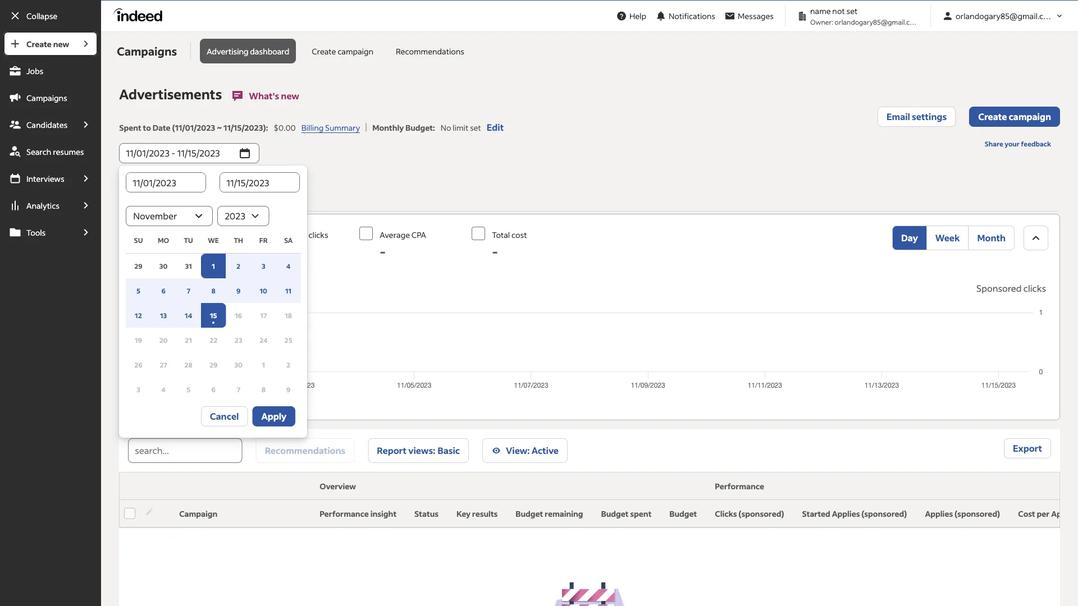 Task type: vqa. For each thing, say whether or not it's contained in the screenshot.
Create
yes



Task type: locate. For each thing, give the bounding box(es) containing it.
sponsored for sponsored applies
[[133, 283, 178, 294]]

0 horizontal spatial 6
[[161, 287, 166, 295]]

4 down sponsored clicks 0
[[286, 262, 291, 271]]

cost per apply
[[1019, 509, 1074, 519]]

0 horizontal spatial apply
[[261, 411, 287, 423]]

basic
[[438, 445, 460, 457]]

1 vertical spatial 29
[[209, 361, 218, 369]]

0 right "su" on the left of the page
[[153, 243, 162, 260]]

share
[[985, 139, 1004, 148]]

1 button down 24
[[251, 353, 276, 378]]

budget left spent
[[602, 509, 629, 519]]

hiring event ads button
[[173, 179, 260, 211]]

1 horizontal spatial 1 button
[[251, 353, 276, 378]]

2 horizontal spatial (sponsored)
[[955, 509, 1001, 519]]

2 button down th at the left top of page
[[226, 254, 251, 279]]

3 button
[[251, 254, 276, 279], [126, 378, 151, 402]]

16
[[235, 311, 242, 320]]

0 left sa
[[268, 243, 276, 260]]

export button
[[1005, 439, 1052, 459]]

0 vertical spatial apply
[[261, 411, 287, 423]]

1 vertical spatial 8 button
[[251, 378, 276, 402]]

2 - from the left
[[492, 243, 498, 260]]

0 horizontal spatial -
[[380, 243, 386, 260]]

clicks inside sponsored clicks 0
[[309, 230, 328, 240]]

1 vertical spatial 1
[[262, 361, 265, 369]]

create campaign
[[312, 46, 374, 56], [979, 111, 1052, 122]]

18
[[285, 311, 292, 320]]

1 vertical spatial 2
[[287, 361, 291, 369]]

0 horizontal spatial (sponsored)
[[739, 509, 785, 519]]

1 vertical spatial 30
[[235, 361, 243, 369]]

3 button for 26
[[126, 378, 151, 402]]

2 down th at the left top of page
[[237, 262, 241, 271]]

6 button up cancel
[[201, 378, 226, 402]]

1 horizontal spatial 6 button
[[201, 378, 226, 402]]

edit image
[[145, 507, 155, 517]]

menu bar
[[0, 31, 101, 607]]

17 button
[[251, 303, 276, 328]]

None field
[[126, 172, 206, 193], [220, 172, 300, 193], [126, 172, 206, 193], [220, 172, 300, 193]]

14
[[185, 311, 192, 320]]

sponsored for sponsored clicks
[[977, 283, 1022, 294]]

1 vertical spatial new
[[281, 90, 299, 102]]

0 horizontal spatial 8
[[212, 287, 216, 295]]

orlandogary85@gmail.com button
[[938, 6, 1070, 26]]

0 horizontal spatial performance
[[320, 509, 369, 519]]

8 for "8" button to the right
[[262, 385, 266, 394]]

0 for sponsored clicks 0
[[268, 243, 276, 260]]

collapse button
[[3, 3, 98, 28]]

new inside button
[[281, 90, 299, 102]]

8 button
[[201, 279, 226, 303], [251, 378, 276, 402]]

1 horizontal spatial applies
[[926, 509, 954, 519]]

1 horizontal spatial 4
[[286, 262, 291, 271]]

0 vertical spatial 3 button
[[251, 254, 276, 279]]

30 for the rightmost 30 button
[[235, 361, 243, 369]]

0
[[153, 243, 162, 260], [268, 243, 276, 260]]

orlandogary85@gmail.com inside name not set owner: orlandogary85@gmail.com
[[835, 17, 921, 26]]

- down average
[[380, 243, 386, 260]]

set right limit at left
[[470, 122, 481, 133]]

25
[[285, 336, 293, 345]]

30 button
[[151, 254, 176, 279], [226, 353, 251, 378]]

7 button up 14
[[176, 279, 201, 303]]

applies inside sponsored applies 0
[[195, 230, 220, 240]]

performance
[[715, 482, 765, 492], [320, 509, 369, 519]]

0 horizontal spatial 5
[[137, 287, 140, 295]]

total cost -
[[492, 230, 527, 260]]

tab list
[[119, 177, 1061, 214]]

11
[[285, 287, 292, 295]]

email settings button
[[878, 107, 956, 127]]

9 up 16
[[237, 287, 241, 295]]

9 button up the apply button
[[276, 378, 301, 402]]

30 for the left 30 button
[[159, 262, 168, 271]]

11 button
[[276, 279, 301, 303]]

1 vertical spatial 8
[[262, 385, 266, 394]]

1 0 from the left
[[153, 243, 162, 260]]

jobs link
[[3, 58, 98, 83]]

total
[[492, 230, 510, 240]]

create inside menu bar
[[26, 39, 52, 49]]

6 up 13
[[161, 287, 166, 295]]

performance for performance insight
[[320, 509, 369, 519]]

settings
[[912, 111, 947, 122]]

1 horizontal spatial budget
[[602, 509, 629, 519]]

2 budget from the left
[[602, 509, 629, 519]]

create right the 'dashboard' on the top left of page
[[312, 46, 336, 56]]

(sponsored)
[[739, 509, 785, 519], [862, 509, 908, 519], [955, 509, 1001, 519]]

0 horizontal spatial 5 button
[[126, 279, 151, 303]]

1 - from the left
[[380, 243, 386, 260]]

clicks
[[309, 230, 328, 240], [1024, 283, 1047, 294]]

9 up the apply button
[[286, 385, 291, 394]]

- inside total cost -
[[492, 243, 498, 260]]

apply right cancel
[[261, 411, 287, 423]]

set right not
[[847, 6, 858, 16]]

1 right 31
[[212, 262, 215, 271]]

7 for topmost 7 button
[[187, 287, 190, 295]]

1 horizontal spatial performance
[[715, 482, 765, 492]]

29 button down "su" on the left of the page
[[126, 254, 151, 279]]

sponsored
[[153, 230, 193, 240], [268, 230, 307, 240], [133, 283, 178, 294], [977, 283, 1022, 294]]

week
[[936, 232, 960, 244]]

1 horizontal spatial 2
[[287, 361, 291, 369]]

1 horizontal spatial create campaign
[[979, 111, 1052, 122]]

sponsored clicks
[[977, 283, 1047, 294]]

new up jobs link
[[53, 39, 69, 49]]

29 button
[[126, 254, 151, 279], [201, 353, 226, 378]]

0 horizontal spatial 4 button
[[151, 378, 176, 402]]

views:
[[409, 445, 436, 457]]

3 budget from the left
[[670, 509, 697, 519]]

tu
[[184, 236, 193, 245]]

0 horizontal spatial 2 button
[[226, 254, 251, 279]]

2 horizontal spatial budget
[[670, 509, 697, 519]]

insight
[[371, 509, 397, 519]]

sponsored down month button
[[977, 283, 1022, 294]]

billing summary link
[[302, 122, 360, 133]]

tab list containing job ads
[[119, 177, 1061, 214]]

1 horizontal spatial set
[[847, 6, 858, 16]]

applies down the 31 button
[[180, 283, 210, 294]]

29 button down '22'
[[201, 353, 226, 378]]

0 horizontal spatial set
[[470, 122, 481, 133]]

new right what's at top left
[[281, 90, 299, 102]]

0 horizontal spatial budget
[[516, 509, 543, 519]]

budget for budget spent
[[602, 509, 629, 519]]

1 vertical spatial performance
[[320, 509, 369, 519]]

average cpa -
[[380, 230, 426, 260]]

1 budget from the left
[[516, 509, 543, 519]]

0 vertical spatial 4 button
[[276, 254, 301, 279]]

sponsored up 31
[[153, 230, 193, 240]]

average
[[380, 230, 410, 240]]

1 horizontal spatial ads
[[235, 189, 251, 201]]

sponsored for sponsored clicks 0
[[268, 230, 307, 240]]

3 button up 10
[[251, 254, 276, 279]]

1 vertical spatial 2 button
[[276, 353, 301, 378]]

create
[[26, 39, 52, 49], [312, 46, 336, 56], [979, 111, 1008, 122]]

1 vertical spatial 30 button
[[226, 353, 251, 378]]

0 inside sponsored clicks 0
[[268, 243, 276, 260]]

5 button up 12
[[126, 279, 151, 303]]

1 button right 31
[[201, 254, 226, 279]]

0 horizontal spatial create campaign link
[[305, 39, 380, 63]]

performance down 'overview'
[[320, 509, 369, 519]]

budget left remaining
[[516, 509, 543, 519]]

menu bar containing create new
[[0, 31, 101, 607]]

3 for 26
[[137, 385, 140, 394]]

1 horizontal spatial apply
[[1052, 509, 1074, 519]]

2 ads from the left
[[235, 189, 251, 201]]

- for total cost -
[[492, 243, 498, 260]]

8 button up the apply button
[[251, 378, 276, 402]]

started applies (sponsored)
[[803, 509, 908, 519]]

0 vertical spatial new
[[53, 39, 69, 49]]

1 horizontal spatial 5 button
[[176, 378, 201, 402]]

None checkbox
[[360, 227, 373, 240], [472, 227, 486, 240], [360, 227, 373, 240], [472, 227, 486, 240]]

view: active button
[[483, 439, 568, 464]]

choose a date 11/01/2023 - 11/15/2023 currently selected image
[[238, 147, 252, 160]]

budget spent
[[602, 509, 652, 519]]

1 horizontal spatial 7
[[237, 385, 240, 394]]

performance for performance
[[715, 482, 765, 492]]

3 up 10
[[262, 262, 266, 271]]

sponsored up 13
[[133, 283, 178, 294]]

sponsored right th at the left top of page
[[268, 230, 307, 240]]

None checkbox
[[133, 227, 147, 240], [247, 227, 261, 240], [133, 227, 147, 240], [247, 227, 261, 240]]

30 up sponsored applies
[[159, 262, 168, 271]]

29 down "su" on the left of the page
[[134, 262, 143, 271]]

1 vertical spatial applies
[[180, 283, 210, 294]]

we
[[208, 236, 219, 245]]

1 vertical spatial 7 button
[[226, 378, 251, 402]]

2 button
[[226, 254, 251, 279], [276, 353, 301, 378]]

- down total
[[492, 243, 498, 260]]

recommendations link
[[389, 39, 471, 63]]

0 horizontal spatial applies
[[832, 509, 860, 519]]

1 vertical spatial 3
[[137, 385, 140, 394]]

21 button
[[176, 328, 201, 353]]

clicks for sponsored clicks 0
[[309, 230, 328, 240]]

budget right spent
[[670, 509, 697, 519]]

performance up clicks (sponsored)
[[715, 482, 765, 492]]

clicks right sa
[[309, 230, 328, 240]]

1 horizontal spatial 4 button
[[276, 254, 301, 279]]

1 vertical spatial clicks
[[1024, 283, 1047, 294]]

4 down 27 button
[[161, 385, 166, 394]]

row group
[[126, 254, 301, 402]]

search
[[26, 147, 51, 157]]

key
[[457, 509, 471, 519]]

create up jobs
[[26, 39, 52, 49]]

applies for sponsored applies
[[180, 283, 210, 294]]

advertisements
[[119, 85, 222, 103]]

15 button
[[201, 303, 226, 328]]

0 horizontal spatial 1 button
[[201, 254, 226, 279]]

0 vertical spatial 5 button
[[126, 279, 151, 303]]

mo
[[158, 236, 169, 245]]

create up share
[[979, 111, 1008, 122]]

9 button
[[226, 279, 251, 303], [276, 378, 301, 402]]

1 horizontal spatial 9 button
[[276, 378, 301, 402]]

5 button down 28
[[176, 378, 201, 402]]

23 button
[[226, 328, 251, 353]]

2 down 25 button
[[287, 361, 291, 369]]

20 button
[[151, 328, 176, 353]]

1 horizontal spatial 3 button
[[251, 254, 276, 279]]

3 down '26' button
[[137, 385, 140, 394]]

0 vertical spatial create campaign link
[[305, 39, 380, 63]]

21
[[185, 336, 192, 345]]

clicks
[[715, 509, 737, 519]]

3 button down 26
[[126, 378, 151, 402]]

0 vertical spatial 3
[[262, 262, 266, 271]]

campaigns up candidates at the top left of the page
[[26, 93, 67, 103]]

7 up cancel
[[237, 385, 240, 394]]

4 button up 11
[[276, 254, 301, 279]]

month
[[978, 232, 1006, 244]]

0 horizontal spatial 4
[[161, 385, 166, 394]]

tools link
[[3, 220, 74, 245]]

0 vertical spatial 29 button
[[126, 254, 151, 279]]

1 vertical spatial create campaign
[[979, 111, 1052, 122]]

1 vertical spatial campaigns
[[26, 93, 67, 103]]

0 vertical spatial 8
[[212, 287, 216, 295]]

7 down the 31 button
[[187, 287, 190, 295]]

status
[[415, 509, 439, 519]]

2 0 from the left
[[268, 243, 276, 260]]

clicks down hide chart image
[[1024, 283, 1047, 294]]

new
[[53, 39, 69, 49], [281, 90, 299, 102]]

export
[[1014, 443, 1043, 455]]

group
[[893, 226, 1015, 251]]

22 button
[[201, 328, 226, 353]]

3
[[262, 262, 266, 271], [137, 385, 140, 394]]

0 horizontal spatial 7 button
[[176, 279, 201, 303]]

ads right job
[[148, 189, 164, 201]]

1 button
[[201, 254, 226, 279], [251, 353, 276, 378]]

1 horizontal spatial 5
[[187, 385, 191, 394]]

9 button up 16
[[226, 279, 251, 303]]

13
[[160, 311, 167, 320]]

0 vertical spatial campaign
[[338, 46, 374, 56]]

1 horizontal spatial 8
[[262, 385, 266, 394]]

0 vertical spatial 1
[[212, 262, 215, 271]]

campaigns
[[117, 44, 177, 58], [26, 93, 67, 103]]

8 up the apply button
[[262, 385, 266, 394]]

1 horizontal spatial campaign
[[1009, 111, 1052, 122]]

1 down the 24 button
[[262, 361, 265, 369]]

7 button up cancel
[[226, 378, 251, 402]]

0 vertical spatial set
[[847, 6, 858, 16]]

1 vertical spatial 3 button
[[126, 378, 151, 402]]

1 horizontal spatial 0
[[268, 243, 276, 260]]

row group containing 29
[[126, 254, 301, 402]]

0 for sponsored applies 0
[[153, 243, 162, 260]]

2 button down "25"
[[276, 353, 301, 378]]

(sponsored) for applies (sponsored)
[[955, 509, 1001, 519]]

ads right event
[[235, 189, 251, 201]]

1 vertical spatial set
[[470, 122, 481, 133]]

sponsored inside sponsored clicks 0
[[268, 230, 307, 240]]

1 horizontal spatial 30 button
[[226, 353, 251, 378]]

1 horizontal spatial -
[[492, 243, 498, 260]]

30 button up sponsored applies
[[151, 254, 176, 279]]

8 up 15
[[212, 287, 216, 295]]

applies right tu
[[195, 230, 220, 240]]

1 vertical spatial 4
[[161, 385, 166, 394]]

campaigns down the indeed home image
[[117, 44, 177, 58]]

hiring
[[182, 189, 208, 201]]

1 horizontal spatial 3
[[262, 262, 266, 271]]

summary
[[325, 122, 360, 133]]

sponsored inside sponsored applies 0
[[153, 230, 193, 240]]

1 vertical spatial campaign
[[1009, 111, 1052, 122]]

0 vertical spatial 7 button
[[176, 279, 201, 303]]

overview
[[320, 482, 356, 492]]

cancel button
[[201, 407, 248, 427]]

sponsored clicks 0
[[268, 230, 328, 260]]

date
[[153, 122, 171, 133]]

applies
[[195, 230, 220, 240], [180, 283, 210, 294]]

31
[[185, 262, 192, 271]]

0 horizontal spatial orlandogary85@gmail.com
[[835, 17, 921, 26]]

30 button down 23
[[226, 353, 251, 378]]

4 button down "27"
[[151, 378, 176, 402]]

0 horizontal spatial campaigns
[[26, 93, 67, 103]]

7 button
[[176, 279, 201, 303], [226, 378, 251, 402]]

0 vertical spatial clicks
[[309, 230, 328, 240]]

4
[[286, 262, 291, 271], [161, 385, 166, 394]]

0 horizontal spatial 9 button
[[226, 279, 251, 303]]

interviews link
[[3, 166, 74, 191]]

budget for budget remaining
[[516, 509, 543, 519]]

0 horizontal spatial 3
[[137, 385, 140, 394]]

- inside average cpa -
[[380, 243, 386, 260]]

set inside name not set owner: orlandogary85@gmail.com
[[847, 6, 858, 16]]

grid
[[126, 226, 301, 402]]

5 up 12
[[137, 287, 140, 295]]

3 (sponsored) from the left
[[955, 509, 1001, 519]]

2
[[237, 262, 241, 271], [287, 361, 291, 369]]

0 horizontal spatial 29
[[134, 262, 143, 271]]

3 button for 2
[[251, 254, 276, 279]]

candidates link
[[3, 112, 74, 137]]

search... field
[[128, 439, 243, 464]]

8 for the leftmost "8" button
[[212, 287, 216, 295]]

1 (sponsored) from the left
[[739, 509, 785, 519]]

0 vertical spatial 6 button
[[151, 279, 176, 303]]

6 button up 13
[[151, 279, 176, 303]]

apply inside button
[[261, 411, 287, 423]]

6 up cancel
[[212, 385, 216, 394]]

5 down 28 button at the left of page
[[187, 385, 191, 394]]

0 horizontal spatial create
[[26, 39, 52, 49]]

1 horizontal spatial orlandogary85@gmail.com
[[956, 11, 1056, 21]]

search resumes link
[[3, 139, 98, 164]]

24 button
[[251, 328, 276, 353]]

8 button up 15
[[201, 279, 226, 303]]

cancel
[[210, 411, 239, 423]]

apply right per
[[1052, 509, 1074, 519]]

new inside menu bar
[[53, 39, 69, 49]]

0 horizontal spatial 29 button
[[126, 254, 151, 279]]

candidates
[[26, 120, 68, 130]]

30 down 23 button
[[235, 361, 243, 369]]

12
[[135, 311, 142, 320]]

30
[[159, 262, 168, 271], [235, 361, 243, 369]]

0 vertical spatial 9 button
[[226, 279, 251, 303]]

share your feedback button
[[976, 134, 1061, 154]]

29 down the 22 button
[[209, 361, 218, 369]]

0 inside sponsored applies 0
[[153, 243, 162, 260]]



Task type: describe. For each thing, give the bounding box(es) containing it.
notifications
[[669, 11, 716, 21]]

remaining
[[545, 509, 584, 519]]

analytics link
[[3, 193, 74, 218]]

0 horizontal spatial 1
[[212, 262, 215, 271]]

name not set owner: orlandogary85@gmail.com element
[[793, 5, 924, 27]]

17
[[260, 311, 267, 320]]

spent to date (11/01/2023 ~ 11/15/2023): $0.00 billing summary
[[119, 122, 360, 133]]

spent
[[631, 509, 652, 519]]

day button
[[893, 226, 927, 251]]

active
[[532, 445, 559, 457]]

owner:
[[811, 17, 834, 26]]

27 button
[[151, 353, 176, 378]]

0 horizontal spatial 6 button
[[151, 279, 176, 303]]

0 vertical spatial 1 button
[[201, 254, 226, 279]]

what's new button
[[222, 84, 308, 108]]

0 horizontal spatial campaign
[[338, 46, 374, 56]]

report views: basic
[[377, 445, 460, 457]]

3 for 2
[[262, 262, 266, 271]]

1 vertical spatial apply
[[1052, 509, 1074, 519]]

0 horizontal spatial 2
[[237, 262, 241, 271]]

- for average cpa -
[[380, 243, 386, 260]]

1 vertical spatial 5 button
[[176, 378, 201, 402]]

2 (sponsored) from the left
[[862, 509, 908, 519]]

sponsored applies 0
[[153, 230, 220, 260]]

0 vertical spatial 5
[[137, 287, 140, 295]]

23
[[235, 336, 242, 345]]

1 horizontal spatial 6
[[212, 385, 216, 394]]

messages
[[738, 11, 774, 21]]

applies for sponsored applies 0
[[195, 230, 220, 240]]

feedback
[[1022, 139, 1052, 148]]

26
[[134, 361, 143, 369]]

view: active
[[506, 445, 559, 457]]

clicks for sponsored clicks
[[1024, 283, 1047, 294]]

spent
[[119, 122, 141, 133]]

resumes
[[53, 147, 84, 157]]

0 horizontal spatial 30 button
[[151, 254, 176, 279]]

0 horizontal spatial 8 button
[[201, 279, 226, 303]]

31 button
[[176, 254, 201, 279]]

20
[[159, 336, 168, 345]]

grid containing su
[[126, 226, 301, 402]]

monthly budget: no limit set edit
[[373, 122, 504, 133]]

cost
[[1019, 509, 1036, 519]]

started
[[803, 509, 831, 519]]

limit
[[453, 122, 469, 133]]

campaigns link
[[3, 85, 98, 110]]

orlandogary85@gmail.com inside dropdown button
[[956, 11, 1056, 21]]

name not set owner: orlandogary85@gmail.com
[[811, 6, 921, 26]]

set inside monthly budget: no limit set edit
[[470, 122, 481, 133]]

1 horizontal spatial 29
[[209, 361, 218, 369]]

1 vertical spatial 9 button
[[276, 378, 301, 402]]

1 vertical spatial 1 button
[[251, 353, 276, 378]]

interviews
[[26, 174, 64, 184]]

(11/01/2023
[[172, 122, 215, 133]]

hide chart image
[[1030, 231, 1043, 245]]

sponsored for sponsored applies 0
[[153, 230, 193, 240]]

edit
[[487, 122, 504, 133]]

1 horizontal spatial create
[[312, 46, 336, 56]]

0 vertical spatial 2 button
[[226, 254, 251, 279]]

1 horizontal spatial 9
[[286, 385, 291, 394]]

job
[[130, 189, 146, 201]]

1 vertical spatial 4 button
[[151, 378, 176, 402]]

1 vertical spatial 29 button
[[201, 353, 226, 378]]

0 vertical spatial 6
[[161, 287, 166, 295]]

16 button
[[226, 303, 251, 328]]

advertising dashboard
[[207, 46, 289, 56]]

what's new
[[249, 90, 299, 102]]

22
[[210, 336, 218, 345]]

27
[[160, 361, 167, 369]]

not
[[833, 6, 845, 16]]

view:
[[506, 445, 530, 457]]

your
[[1005, 139, 1020, 148]]

group containing day
[[893, 226, 1015, 251]]

no results available image
[[548, 583, 632, 607]]

1 horizontal spatial 8 button
[[251, 378, 276, 402]]

analytics
[[26, 201, 60, 211]]

su
[[134, 236, 143, 245]]

indeed home image
[[114, 8, 168, 22]]

week button
[[927, 226, 969, 251]]

13 button
[[151, 303, 176, 328]]

create new
[[26, 39, 69, 49]]

new for create new
[[53, 39, 69, 49]]

search resumes
[[26, 147, 84, 157]]

28
[[185, 361, 193, 369]]

0 horizontal spatial 9
[[237, 287, 241, 295]]

0 vertical spatial campaigns
[[117, 44, 177, 58]]

1 vertical spatial 6 button
[[201, 378, 226, 402]]

1 vertical spatial 5
[[187, 385, 191, 394]]

1 ads from the left
[[148, 189, 164, 201]]

0 vertical spatial 4
[[286, 262, 291, 271]]

Select date field
[[119, 143, 235, 163]]

1 horizontal spatial create campaign link
[[970, 107, 1061, 127]]

hiring event ads
[[182, 189, 251, 201]]

campaign
[[179, 509, 218, 519]]

edit button
[[487, 117, 504, 138]]

what's
[[249, 90, 279, 102]]

18 button
[[276, 303, 301, 328]]

th
[[234, 236, 243, 245]]

2 horizontal spatial create
[[979, 111, 1008, 122]]

1 applies from the left
[[832, 509, 860, 519]]

no
[[441, 122, 451, 133]]

billing
[[302, 122, 324, 133]]

event
[[209, 189, 233, 201]]

0 vertical spatial 29
[[134, 262, 143, 271]]

to
[[143, 122, 151, 133]]

advertising dashboard link
[[200, 39, 296, 63]]

cost
[[512, 230, 527, 240]]

share your feedback
[[985, 139, 1052, 148]]

email
[[887, 111, 911, 122]]

clicks (sponsored)
[[715, 509, 785, 519]]

0 vertical spatial create campaign
[[312, 46, 374, 56]]

create new link
[[3, 31, 74, 56]]

new for what's new
[[281, 90, 299, 102]]

(sponsored) for clicks (sponsored)
[[739, 509, 785, 519]]

2 applies from the left
[[926, 509, 954, 519]]

applies (sponsored)
[[926, 509, 1001, 519]]

key results
[[457, 509, 498, 519]]

10 button
[[251, 279, 276, 303]]

7 for bottom 7 button
[[237, 385, 240, 394]]

email settings
[[887, 111, 947, 122]]

dashboard
[[250, 46, 289, 56]]

advertising
[[207, 46, 249, 56]]



